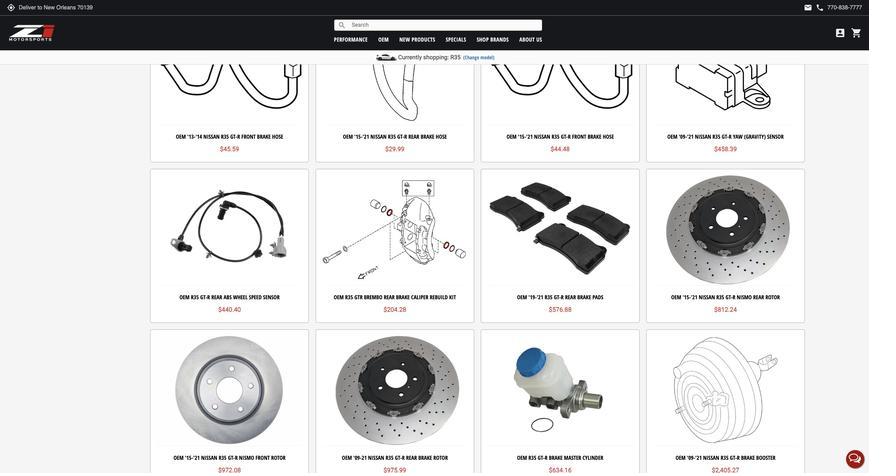 Task type: locate. For each thing, give the bounding box(es) containing it.
gt- for oem '09-'21 nissan r35 gt-r brake booster
[[730, 454, 737, 462]]

'15- for oem '15-'21 nissan r35 gt-r nismo front rotor
[[185, 454, 193, 462]]

specials link
[[446, 36, 466, 43]]

'09- for oem '09-21 nissan r35 gt-r rear brake rotor
[[353, 454, 362, 462]]

3 hose from the left
[[603, 133, 614, 141]]

$458.39
[[714, 146, 737, 153]]

yaw
[[733, 133, 743, 141]]

1 vertical spatial sensor
[[263, 294, 280, 301]]

specials
[[446, 36, 466, 43]]

shop brands
[[477, 36, 509, 43]]

gt-
[[230, 133, 237, 141], [397, 133, 404, 141], [561, 133, 568, 141], [722, 133, 729, 141], [200, 294, 207, 301], [554, 294, 561, 301], [726, 294, 733, 301], [228, 454, 235, 462], [395, 454, 402, 462], [538, 454, 545, 462], [730, 454, 737, 462]]

model)
[[481, 54, 495, 61]]

'15- for oem '15-'21 nissan r35 gt-r rear brake hose
[[354, 133, 363, 141]]

hose for oem '15-'21 nissan r35 gt-r rear brake hose
[[436, 133, 447, 141]]

sensor
[[767, 133, 784, 141], [263, 294, 280, 301]]

0 horizontal spatial rotor
[[271, 454, 286, 462]]

'15-
[[354, 133, 363, 141], [518, 133, 526, 141], [683, 294, 691, 301], [185, 454, 193, 462]]

wheel
[[233, 294, 248, 301]]

(gravity)
[[744, 133, 766, 141]]

shopping:
[[423, 54, 449, 61]]

nissan for oem '15-'21 nissan r35 gt-r front brake hose
[[534, 133, 550, 141]]

'09-
[[679, 133, 687, 141], [353, 454, 362, 462], [687, 454, 696, 462]]

1 horizontal spatial nismo
[[737, 294, 752, 301]]

nismo for front
[[239, 454, 254, 462]]

shopping_cart
[[851, 27, 862, 39]]

sensor right speed
[[263, 294, 280, 301]]

'21 for oem '09-'21 nissan r35 gt-r brake booster
[[696, 454, 702, 462]]

pads
[[593, 294, 604, 301]]

r for oem '13-'14 nissan r35 gt-r front brake hose
[[237, 133, 240, 141]]

oem for oem '13-'14 nissan r35 gt-r front brake hose
[[176, 133, 186, 141]]

gt- for oem '09-'21 nissan r35 gt-r yaw (gravity) sensor
[[722, 133, 729, 141]]

nissan for oem '15-'21 nissan r35 gt-r nismo rear rotor
[[699, 294, 715, 301]]

nissan for oem '15-'21 nissan r35 gt-r nismo front rotor
[[201, 454, 217, 462]]

rotor
[[766, 294, 780, 301], [271, 454, 286, 462], [434, 454, 448, 462]]

1 horizontal spatial sensor
[[767, 133, 784, 141]]

hose
[[272, 133, 283, 141], [436, 133, 447, 141], [603, 133, 614, 141]]

'21 for oem '15-'21 nissan r35 gt-r nismo rear rotor
[[691, 294, 698, 301]]

r35
[[451, 54, 461, 61], [221, 133, 229, 141], [388, 133, 396, 141], [552, 133, 560, 141], [713, 133, 721, 141], [191, 294, 199, 301], [345, 294, 353, 301], [545, 294, 553, 301], [717, 294, 724, 301], [219, 454, 227, 462], [386, 454, 394, 462], [529, 454, 537, 462], [721, 454, 729, 462]]

'21 for oem '19-'21 r35 gt-r rear brake pads
[[537, 294, 543, 301]]

'15- for oem '15-'21 nissan r35 gt-r nismo rear rotor
[[683, 294, 691, 301]]

shop brands link
[[477, 36, 509, 43]]

new
[[400, 36, 410, 43]]

0 horizontal spatial nismo
[[239, 454, 254, 462]]

oem for oem link
[[378, 36, 389, 43]]

z1 motorsports logo image
[[9, 24, 55, 42]]

speed
[[249, 294, 262, 301]]

nissan
[[203, 133, 220, 141], [371, 133, 387, 141], [534, 133, 550, 141], [695, 133, 711, 141], [699, 294, 715, 301], [201, 454, 217, 462], [368, 454, 384, 462], [703, 454, 720, 462]]

gt- for oem '15-'21 nissan r35 gt-r front brake hose
[[561, 133, 568, 141]]

'21 for oem '15-'21 nissan r35 gt-r front brake hose
[[526, 133, 533, 141]]

hose for oem '15-'21 nissan r35 gt-r front brake hose
[[603, 133, 614, 141]]

rear
[[409, 133, 419, 141], [211, 294, 222, 301], [384, 294, 395, 301], [565, 294, 576, 301], [753, 294, 764, 301], [406, 454, 417, 462]]

brembo
[[364, 294, 383, 301]]

oem for oem r35 gtr brembo rear brake caliper rebuild kit
[[334, 294, 344, 301]]

$204.28
[[384, 306, 406, 314]]

r for oem '09-'21 nissan r35 gt-r brake booster
[[737, 454, 740, 462]]

nissan for oem '13-'14 nissan r35 gt-r front brake hose
[[203, 133, 220, 141]]

new products link
[[400, 36, 435, 43]]

'21
[[363, 133, 369, 141], [526, 133, 533, 141], [687, 133, 694, 141], [537, 294, 543, 301], [691, 294, 698, 301], [193, 454, 200, 462], [696, 454, 702, 462]]

1 horizontal spatial hose
[[436, 133, 447, 141]]

brake
[[257, 133, 271, 141], [421, 133, 435, 141], [588, 133, 602, 141], [396, 294, 410, 301], [578, 294, 591, 301], [418, 454, 432, 462], [549, 454, 563, 462], [741, 454, 755, 462]]

nissan for oem '15-'21 nissan r35 gt-r rear brake hose
[[371, 133, 387, 141]]

phone link
[[816, 3, 862, 12]]

caliper
[[411, 294, 428, 301]]

2 horizontal spatial hose
[[603, 133, 614, 141]]

performance link
[[334, 36, 368, 43]]

oem for oem '15-'21 nissan r35 gt-r nismo front rotor
[[174, 454, 184, 462]]

$44.48
[[551, 146, 570, 153]]

oem link
[[378, 36, 389, 43]]

rotor for oem '09-21 nissan r35 gt-r rear brake rotor
[[434, 454, 448, 462]]

oem
[[378, 36, 389, 43], [176, 133, 186, 141], [343, 133, 353, 141], [507, 133, 517, 141], [668, 133, 678, 141], [180, 294, 190, 301], [334, 294, 344, 301], [517, 294, 527, 301], [671, 294, 681, 301], [174, 454, 184, 462], [342, 454, 352, 462], [517, 454, 527, 462], [676, 454, 686, 462]]

r for oem '15-'21 nissan r35 gt-r front brake hose
[[568, 133, 571, 141]]

2 hose from the left
[[436, 133, 447, 141]]

0 horizontal spatial sensor
[[263, 294, 280, 301]]

currently
[[398, 54, 422, 61]]

oem '15-'21 nissan r35 gt-r nismo front rotor
[[174, 454, 286, 462]]

shop
[[477, 36, 489, 43]]

'13-
[[187, 133, 196, 141]]

cylinder
[[583, 454, 604, 462]]

oem for oem '15-'21 nissan r35 gt-r front brake hose
[[507, 133, 517, 141]]

1 vertical spatial nismo
[[239, 454, 254, 462]]

r for oem '15-'21 nissan r35 gt-r nismo front rotor
[[235, 454, 238, 462]]

oem '09-'21 nissan r35 gt-r brake booster
[[676, 454, 776, 462]]

gt- for oem '15-'21 nissan r35 gt-r nismo front rotor
[[228, 454, 235, 462]]

rebuild
[[430, 294, 448, 301]]

my_location
[[7, 3, 15, 12]]

Search search field
[[346, 20, 542, 31]]

1 hose from the left
[[272, 133, 283, 141]]

front
[[241, 133, 256, 141], [572, 133, 586, 141], [256, 454, 270, 462]]

0 vertical spatial sensor
[[767, 133, 784, 141]]

r
[[237, 133, 240, 141], [404, 133, 407, 141], [568, 133, 571, 141], [729, 133, 732, 141], [207, 294, 210, 301], [561, 294, 564, 301], [733, 294, 736, 301], [235, 454, 238, 462], [402, 454, 405, 462], [545, 454, 548, 462], [737, 454, 740, 462]]

0 vertical spatial nismo
[[737, 294, 752, 301]]

1 horizontal spatial rotor
[[434, 454, 448, 462]]

about us link
[[520, 36, 542, 43]]

sensor right (gravity)
[[767, 133, 784, 141]]

oem '19-'21 r35 gt-r rear brake pads
[[517, 294, 604, 301]]

0 horizontal spatial hose
[[272, 133, 283, 141]]

oem r35 gt-r rear abs wheel speed sensor
[[180, 294, 280, 301]]

account_box link
[[833, 27, 848, 39]]

oem r35 gt-r brake master cylinder
[[517, 454, 604, 462]]

nismo
[[737, 294, 752, 301], [239, 454, 254, 462]]

'21 for oem '09-'21 nissan r35 gt-r yaw (gravity) sensor
[[687, 133, 694, 141]]

new products
[[400, 36, 435, 43]]

$29.99
[[385, 146, 405, 153]]

hose for oem '13-'14 nissan r35 gt-r front brake hose
[[272, 133, 283, 141]]

(change
[[463, 54, 479, 61]]

r for oem '15-'21 nissan r35 gt-r nismo rear rotor
[[733, 294, 736, 301]]

2 horizontal spatial rotor
[[766, 294, 780, 301]]



Task type: vqa. For each thing, say whether or not it's contained in the screenshot.


Task type: describe. For each thing, give the bounding box(es) containing it.
shopping_cart link
[[850, 27, 862, 39]]

$45.59
[[220, 146, 239, 153]]

oem for oem '09-'21 nissan r35 gt-r brake booster
[[676, 454, 686, 462]]

gt- for oem '09-21 nissan r35 gt-r rear brake rotor
[[395, 454, 402, 462]]

21
[[362, 454, 367, 462]]

oem '15-'21 nissan r35 gt-r nismo rear rotor
[[671, 294, 780, 301]]

mail
[[804, 3, 813, 12]]

oem '09-'21 nissan r35 gt-r yaw (gravity) sensor
[[668, 133, 784, 141]]

gt- for oem '15-'21 nissan r35 gt-r nismo rear rotor
[[726, 294, 733, 301]]

phone
[[816, 3, 824, 12]]

'21 for oem '15-'21 nissan r35 gt-r rear brake hose
[[363, 133, 369, 141]]

'21 for oem '15-'21 nissan r35 gt-r nismo front rotor
[[193, 454, 200, 462]]

oem '15-'21 nissan r35 gt-r front brake hose
[[507, 133, 614, 141]]

(change model) link
[[463, 54, 495, 61]]

oem for oem '09-21 nissan r35 gt-r rear brake rotor
[[342, 454, 352, 462]]

search
[[338, 21, 346, 29]]

gt- for oem '15-'21 nissan r35 gt-r rear brake hose
[[397, 133, 404, 141]]

oem for oem r35 gt-r brake master cylinder
[[517, 454, 527, 462]]

about
[[520, 36, 535, 43]]

oem for oem r35 gt-r rear abs wheel speed sensor
[[180, 294, 190, 301]]

nissan for oem '09-'21 nissan r35 gt-r brake booster
[[703, 454, 720, 462]]

front for oem '15-'21 nissan r35 gt-r front brake hose
[[572, 133, 586, 141]]

account_box
[[835, 27, 846, 39]]

'15- for oem '15-'21 nissan r35 gt-r front brake hose
[[518, 133, 526, 141]]

$576.88
[[549, 306, 572, 314]]

master
[[564, 454, 581, 462]]

front for oem '13-'14 nissan r35 gt-r front brake hose
[[241, 133, 256, 141]]

oem for oem '19-'21 r35 gt-r rear brake pads
[[517, 294, 527, 301]]

rotor for oem '15-'21 nissan r35 gt-r nismo rear rotor
[[766, 294, 780, 301]]

brands
[[491, 36, 509, 43]]

kit
[[449, 294, 456, 301]]

$440.40
[[218, 306, 241, 314]]

nismo for rear
[[737, 294, 752, 301]]

gt- for oem '13-'14 nissan r35 gt-r front brake hose
[[230, 133, 237, 141]]

nissan for oem '09-'21 nissan r35 gt-r yaw (gravity) sensor
[[695, 133, 711, 141]]

booster
[[756, 454, 776, 462]]

gtr
[[355, 294, 363, 301]]

mail link
[[804, 3, 813, 12]]

products
[[412, 36, 435, 43]]

oem r35 gtr brembo rear brake caliper rebuild kit
[[334, 294, 456, 301]]

mail phone
[[804, 3, 824, 12]]

'14
[[196, 133, 202, 141]]

abs
[[224, 294, 232, 301]]

rotor for oem '15-'21 nissan r35 gt-r nismo front rotor
[[271, 454, 286, 462]]

about us
[[520, 36, 542, 43]]

r for oem '09-'21 nissan r35 gt-r yaw (gravity) sensor
[[729, 133, 732, 141]]

nissan for oem '09-21 nissan r35 gt-r rear brake rotor
[[368, 454, 384, 462]]

r for oem '15-'21 nissan r35 gt-r rear brake hose
[[404, 133, 407, 141]]

'09- for oem '09-'21 nissan r35 gt-r brake booster
[[687, 454, 696, 462]]

us
[[537, 36, 542, 43]]

r for oem '09-21 nissan r35 gt-r rear brake rotor
[[402, 454, 405, 462]]

'19-
[[529, 294, 537, 301]]

oem '09-21 nissan r35 gt-r rear brake rotor
[[342, 454, 448, 462]]

performance
[[334, 36, 368, 43]]

oem for oem '15-'21 nissan r35 gt-r nismo rear rotor
[[671, 294, 681, 301]]

'09- for oem '09-'21 nissan r35 gt-r yaw (gravity) sensor
[[679, 133, 687, 141]]

currently shopping: r35 (change model)
[[398, 54, 495, 61]]

oem for oem '09-'21 nissan r35 gt-r yaw (gravity) sensor
[[668, 133, 678, 141]]

oem for oem '15-'21 nissan r35 gt-r rear brake hose
[[343, 133, 353, 141]]

oem '13-'14 nissan r35 gt-r front brake hose
[[176, 133, 283, 141]]

$812.24
[[714, 306, 737, 314]]

oem '15-'21 nissan r35 gt-r rear brake hose
[[343, 133, 447, 141]]



